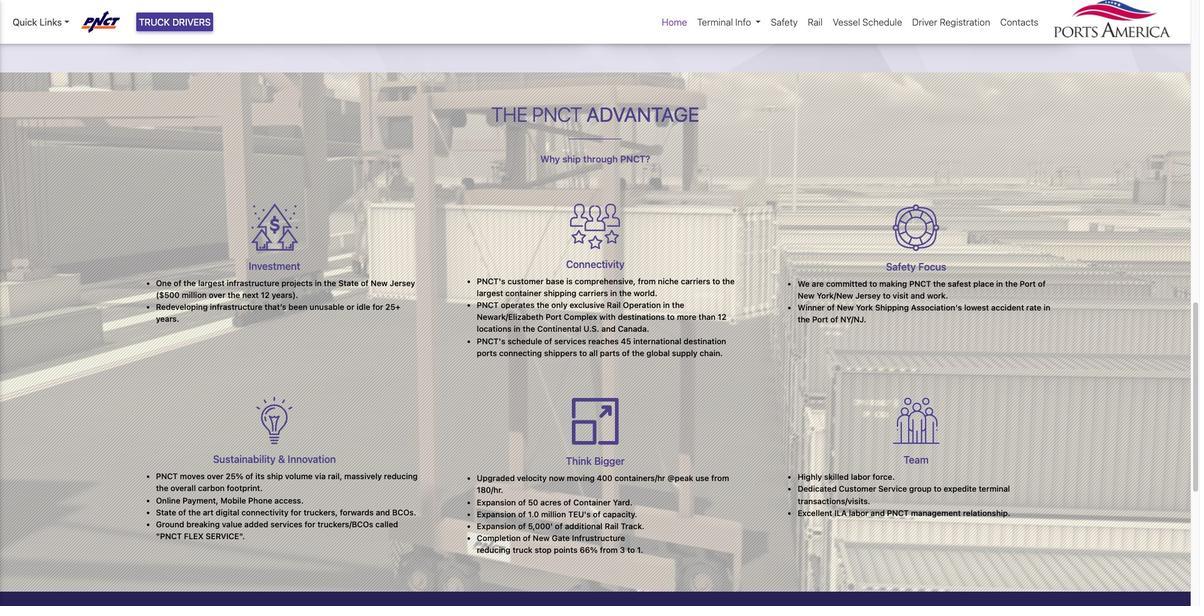Task type: locate. For each thing, give the bounding box(es) containing it.
0 horizontal spatial carriers
[[579, 289, 608, 298]]

complex
[[564, 313, 597, 322]]

1 horizontal spatial reducing
[[477, 546, 511, 555]]

investment image
[[250, 203, 299, 251]]

to left making
[[870, 279, 877, 289]]

0 vertical spatial ship
[[562, 153, 581, 164]]

1 horizontal spatial from
[[638, 277, 656, 286]]

pnct's left customer
[[477, 277, 505, 286]]

idle
[[357, 303, 370, 312]]

international
[[633, 337, 682, 346]]

over left next
[[209, 291, 226, 300]]

bcos.
[[392, 508, 416, 517]]

art
[[203, 508, 214, 517]]

million down acres
[[541, 510, 566, 519]]

forwards
[[340, 508, 374, 517]]

and inside pnct's customer base is comprehensive, from niche carriers to the largest container shipping carriers in the world. pnct operates the only exclusive rail operation in the newark/elizabeth port complex with destinations to more than 12 locations in the continental u.s. and canada. pnct's schedule of services reaches 45 international destination ports connecting shippers to all parts of the global supply chain.
[[602, 325, 616, 334]]

vessel
[[833, 16, 860, 27]]

0 vertical spatial over
[[209, 291, 226, 300]]

1 vertical spatial infrastructure
[[210, 303, 263, 312]]

for right the idle
[[373, 303, 383, 312]]

0 horizontal spatial safety
[[771, 16, 798, 27]]

2 vertical spatial from
[[600, 546, 618, 555]]

of right one
[[174, 279, 181, 288]]

base
[[546, 277, 564, 286]]

of left ny/nj.
[[831, 315, 838, 325]]

1 horizontal spatial 12
[[718, 313, 727, 322]]

teu's
[[568, 510, 591, 519]]

terminal
[[979, 485, 1010, 494]]

port up "rate"
[[1020, 279, 1036, 289]]

1 vertical spatial carriers
[[579, 289, 608, 298]]

infrastructure up next
[[227, 279, 279, 288]]

truck drivers link
[[136, 12, 213, 32]]

0 vertical spatial 12
[[261, 291, 270, 300]]

from inside pnct's customer base is comprehensive, from niche carriers to the largest container shipping carriers in the world. pnct operates the only exclusive rail operation in the newark/elizabeth port complex with destinations to more than 12 locations in the continental u.s. and canada. pnct's schedule of services reaches 45 international destination ports connecting shippers to all parts of the global supply chain.
[[638, 277, 656, 286]]

infrastructure down next
[[210, 303, 263, 312]]

labor right ila
[[849, 509, 869, 518]]

reducing inside upgraded velocity now moving 400 containers/hr @peak use from 180/hr. expansion of 50 acres of container yard. expansion of 1.0 million teu's of capacity. expansion of 5,000' of additional rail track. completion of new gate infrustructure reducing truck stop points 66% from 3 to 1.
[[477, 546, 511, 555]]

over up carbon
[[207, 472, 224, 481]]

1 vertical spatial pnct's
[[477, 337, 505, 346]]

1 vertical spatial state
[[156, 508, 176, 517]]

the right niche
[[722, 277, 735, 286]]

ship
[[562, 153, 581, 164], [267, 472, 283, 481]]

1 horizontal spatial largest
[[477, 289, 503, 298]]

the pnct advantage
[[491, 102, 700, 126]]

12 inside one of the largest infrastructure projects in the state of new jersey ($500 million over the next 12 years). redeveloping infrastructure that's been unusable or idle for 25+ years.
[[261, 291, 270, 300]]

from right 'use'
[[711, 474, 729, 483]]

from left the 3
[[600, 546, 618, 555]]

pnct up overall on the left
[[156, 472, 178, 481]]

jersey up 25+
[[390, 279, 415, 288]]

0 vertical spatial pnct's
[[477, 277, 505, 286]]

sustainability & innovation
[[213, 454, 336, 465]]

upgraded velocity now moving 400 containers/hr @peak use from 180/hr. expansion of 50 acres of container yard. expansion of 1.0 million teu's of capacity. expansion of 5,000' of additional rail track. completion of new gate infrustructure reducing truck stop points 66% from 3 to 1.
[[477, 474, 729, 555]]

over
[[209, 291, 226, 300], [207, 472, 224, 481]]

of
[[174, 279, 181, 288], [361, 279, 369, 288], [1038, 279, 1046, 289], [827, 303, 835, 313], [831, 315, 838, 325], [544, 337, 552, 346], [622, 349, 630, 358], [246, 472, 253, 481], [518, 498, 526, 507], [564, 498, 571, 507], [178, 508, 186, 517], [518, 510, 526, 519], [593, 510, 601, 519], [518, 522, 526, 531], [555, 522, 563, 531], [523, 534, 531, 543]]

gate
[[552, 534, 570, 543]]

the down winner on the right bottom of the page
[[798, 315, 810, 325]]

1 vertical spatial services
[[271, 520, 303, 529]]

state
[[338, 279, 359, 288], [156, 508, 176, 517]]

pnct down safety focus
[[909, 279, 931, 289]]

state inside one of the largest infrastructure projects in the state of new jersey ($500 million over the next 12 years). redeveloping infrastructure that's been unusable or idle for 25+ years.
[[338, 279, 359, 288]]

rail down capacity.
[[605, 522, 619, 531]]

reducing down completion
[[477, 546, 511, 555]]

operation
[[623, 301, 661, 310]]

in right "rate"
[[1044, 303, 1051, 313]]

1 horizontal spatial ship
[[562, 153, 581, 164]]

0 vertical spatial safety
[[771, 16, 798, 27]]

2 vertical spatial rail
[[605, 522, 619, 531]]

2 horizontal spatial for
[[373, 303, 383, 312]]

1 vertical spatial reducing
[[477, 546, 511, 555]]

12 right next
[[261, 291, 270, 300]]

0 horizontal spatial 12
[[261, 291, 270, 300]]

new down 5,000'
[[533, 534, 550, 543]]

safety for safety focus
[[886, 261, 916, 272]]

unusable
[[310, 303, 344, 312]]

port up continental
[[546, 313, 562, 322]]

access.
[[275, 496, 304, 505]]

pnct's down locations at the left
[[477, 337, 505, 346]]

1 vertical spatial million
[[541, 510, 566, 519]]

0 horizontal spatial from
[[600, 546, 618, 555]]

1 horizontal spatial jersey
[[856, 291, 881, 301]]

12 right than
[[718, 313, 727, 322]]

45
[[621, 337, 631, 346]]

largest up the redeveloping
[[198, 279, 225, 288]]

of down container
[[593, 510, 601, 519]]

5,000'
[[528, 522, 553, 531]]

for down access.
[[291, 508, 301, 517]]

pnct inside pnct moves over 25% of its ship volume via rail, massively reducing the overall carbon footprint. online payment, mobile phone access. state of the art digital connectivity for truckers, forwards and bcos. ground breaking value added services for truckers/bcos called "pnct flex service".
[[156, 472, 178, 481]]

1 vertical spatial safety
[[886, 261, 916, 272]]

the
[[491, 102, 528, 126]]

2 vertical spatial expansion
[[477, 522, 516, 531]]

0 vertical spatial expansion
[[477, 498, 516, 507]]

volume
[[285, 472, 313, 481]]

moves
[[180, 472, 205, 481]]

0 vertical spatial million
[[182, 291, 207, 300]]

to inside upgraded velocity now moving 400 containers/hr @peak use from 180/hr. expansion of 50 acres of container yard. expansion of 1.0 million teu's of capacity. expansion of 5,000' of additional rail track. completion of new gate infrustructure reducing truck stop points 66% from 3 to 1.
[[627, 546, 635, 555]]

labor up customer
[[851, 473, 871, 482]]

one of the largest infrastructure projects in the state of new jersey ($500 million over the next 12 years). redeveloping infrastructure that's been unusable or idle for 25+ years.
[[156, 279, 415, 324]]

reducing up bcos.
[[384, 472, 418, 481]]

shippers
[[544, 349, 577, 358]]

0 vertical spatial reducing
[[384, 472, 418, 481]]

and inside pnct moves over 25% of its ship volume via rail, massively reducing the overall carbon footprint. online payment, mobile phone access. state of the art digital connectivity for truckers, forwards and bcos. ground breaking value added services for truckers/bcos called "pnct flex service".
[[376, 508, 390, 517]]

in down newark/elizabeth
[[514, 325, 521, 334]]

new down the we
[[798, 291, 815, 301]]

with
[[600, 313, 616, 322]]

1 vertical spatial 12
[[718, 313, 727, 322]]

0 vertical spatial carriers
[[681, 277, 710, 286]]

1.0
[[528, 510, 539, 519]]

pnct inside we are committed to making pnct the safest place in the port of new york/new jersey to visit and work. winner of new york shipping association's lowest accident rate in the port of ny/nj.
[[909, 279, 931, 289]]

ila
[[835, 509, 847, 518]]

schedule
[[508, 337, 542, 346]]

pnct inside 'highly skilled labor force. dedicated customer service group to expedite terminal transactions/visits. excellent ila labor and pnct management relationship.'
[[887, 509, 909, 518]]

rail up with
[[607, 301, 621, 310]]

massively
[[344, 472, 382, 481]]

rail inside rail link
[[808, 16, 823, 27]]

pnct up locations at the left
[[477, 301, 499, 310]]

of down continental
[[544, 337, 552, 346]]

newark/elizabeth
[[477, 313, 544, 322]]

visit
[[893, 291, 909, 301]]

customer
[[508, 277, 544, 286]]

2 horizontal spatial from
[[711, 474, 729, 483]]

0 vertical spatial services
[[554, 337, 586, 346]]

0 horizontal spatial largest
[[198, 279, 225, 288]]

and right visit
[[911, 291, 925, 301]]

in right the projects at top left
[[315, 279, 322, 288]]

new up 25+
[[371, 279, 388, 288]]

0 horizontal spatial reducing
[[384, 472, 418, 481]]

over inside one of the largest infrastructure projects in the state of new jersey ($500 million over the next 12 years). redeveloping infrastructure that's been unusable or idle for 25+ years.
[[209, 291, 226, 300]]

1 vertical spatial expansion
[[477, 510, 516, 519]]

services down access.
[[271, 520, 303, 529]]

of down york/new
[[827, 303, 835, 313]]

of left 1.0
[[518, 510, 526, 519]]

place
[[974, 279, 994, 289]]

ship right its
[[267, 472, 283, 481]]

state up or
[[338, 279, 359, 288]]

safest
[[948, 279, 971, 289]]

and up called
[[376, 508, 390, 517]]

yard.
[[613, 498, 633, 507]]

truck drivers
[[139, 16, 211, 27]]

we are committed to making pnct the safest place in the port of new york/new jersey to visit and work. winner of new york shipping association's lowest accident rate in the port of ny/nj.
[[798, 279, 1051, 325]]

0 horizontal spatial services
[[271, 520, 303, 529]]

largest inside pnct's customer base is comprehensive, from niche carriers to the largest container shipping carriers in the world. pnct operates the only exclusive rail operation in the newark/elizabeth port complex with destinations to more than 12 locations in the continental u.s. and canada. pnct's schedule of services reaches 45 international destination ports connecting shippers to all parts of the global supply chain.
[[477, 289, 503, 298]]

1 horizontal spatial safety
[[886, 261, 916, 272]]

1 vertical spatial from
[[711, 474, 729, 483]]

pnct down service
[[887, 509, 909, 518]]

2 expansion from the top
[[477, 510, 516, 519]]

the left only
[[537, 301, 549, 310]]

0 horizontal spatial million
[[182, 291, 207, 300]]

for inside one of the largest infrastructure projects in the state of new jersey ($500 million over the next 12 years). redeveloping infrastructure that's been unusable or idle for 25+ years.
[[373, 303, 383, 312]]

25%
[[226, 472, 243, 481]]

innovation
[[288, 454, 336, 465]]

1 vertical spatial largest
[[477, 289, 503, 298]]

1 horizontal spatial state
[[338, 279, 359, 288]]

management
[[911, 509, 961, 518]]

through
[[583, 153, 618, 164]]

rate
[[1026, 303, 1042, 313]]

0 vertical spatial for
[[373, 303, 383, 312]]

state down online
[[156, 508, 176, 517]]

parts
[[600, 349, 620, 358]]

truckers,
[[304, 508, 338, 517]]

jersey inside one of the largest infrastructure projects in the state of new jersey ($500 million over the next 12 years). redeveloping infrastructure that's been unusable or idle for 25+ years.
[[390, 279, 415, 288]]

0 horizontal spatial state
[[156, 508, 176, 517]]

pnct?
[[620, 153, 650, 164]]

million
[[182, 291, 207, 300], [541, 510, 566, 519]]

largest up operates
[[477, 289, 503, 298]]

shipping
[[875, 303, 909, 313]]

services up shippers on the left of page
[[554, 337, 586, 346]]

0 vertical spatial largest
[[198, 279, 225, 288]]

carriers up exclusive
[[579, 289, 608, 298]]

state inside pnct moves over 25% of its ship volume via rail, massively reducing the overall carbon footprint. online payment, mobile phone access. state of the art digital connectivity for truckers, forwards and bcos. ground breaking value added services for truckers/bcos called "pnct flex service".
[[156, 508, 176, 517]]

and down service
[[871, 509, 885, 518]]

flex
[[184, 532, 204, 541]]

1 vertical spatial ship
[[267, 472, 283, 481]]

to inside 'highly skilled labor force. dedicated customer service group to expedite terminal transactions/visits. excellent ila labor and pnct management relationship.'
[[934, 485, 942, 494]]

team image
[[892, 397, 941, 445]]

carriers right niche
[[681, 277, 710, 286]]

york/new
[[817, 291, 853, 301]]

world.
[[634, 289, 658, 298]]

its
[[255, 472, 265, 481]]

0 horizontal spatial port
[[546, 313, 562, 322]]

pnct inside pnct's customer base is comprehensive, from niche carriers to the largest container shipping carriers in the world. pnct operates the only exclusive rail operation in the newark/elizabeth port complex with destinations to more than 12 locations in the continental u.s. and canada. pnct's schedule of services reaches 45 international destination ports connecting shippers to all parts of the global supply chain.
[[477, 301, 499, 310]]

ship right why
[[562, 153, 581, 164]]

additional
[[565, 522, 603, 531]]

than
[[699, 313, 716, 322]]

jersey up york
[[856, 291, 881, 301]]

safety left rail link
[[771, 16, 798, 27]]

jersey inside we are committed to making pnct the safest place in the port of new york/new jersey to visit and work. winner of new york shipping association's lowest accident rate in the port of ny/nj.
[[856, 291, 881, 301]]

1 vertical spatial for
[[291, 508, 301, 517]]

the left global
[[632, 349, 644, 358]]

the up schedule
[[523, 325, 535, 334]]

in right place
[[996, 279, 1003, 289]]

rail inside pnct's customer base is comprehensive, from niche carriers to the largest container shipping carriers in the world. pnct operates the only exclusive rail operation in the newark/elizabeth port complex with destinations to more than 12 locations in the continental u.s. and canada. pnct's schedule of services reaches 45 international destination ports connecting shippers to all parts of the global supply chain.
[[607, 301, 621, 310]]

1 horizontal spatial services
[[554, 337, 586, 346]]

service
[[879, 485, 907, 494]]

million up the redeveloping
[[182, 291, 207, 300]]

1 horizontal spatial for
[[305, 520, 315, 529]]

($500
[[156, 291, 180, 300]]

terminal info
[[697, 16, 751, 27]]

1 vertical spatial rail
[[607, 301, 621, 310]]

the up more
[[672, 301, 685, 310]]

1 horizontal spatial port
[[812, 315, 828, 325]]

to up shipping
[[883, 291, 891, 301]]

rail right safety link
[[808, 16, 823, 27]]

that's
[[265, 303, 286, 312]]

added
[[244, 520, 268, 529]]

0 vertical spatial from
[[638, 277, 656, 286]]

0 horizontal spatial jersey
[[390, 279, 415, 288]]

million inside one of the largest infrastructure projects in the state of new jersey ($500 million over the next 12 years). redeveloping infrastructure that's been unusable or idle for 25+ years.
[[182, 291, 207, 300]]

1 horizontal spatial carriers
[[681, 277, 710, 286]]

and down with
[[602, 325, 616, 334]]

think bigger image
[[571, 397, 620, 446]]

value
[[222, 520, 242, 529]]

port down winner on the right bottom of the page
[[812, 315, 828, 325]]

exclusive
[[570, 301, 605, 310]]

for down truckers,
[[305, 520, 315, 529]]

safety up making
[[886, 261, 916, 272]]

0 horizontal spatial ship
[[267, 472, 283, 481]]

breaking
[[186, 520, 220, 529]]

to right group
[[934, 485, 942, 494]]

the up the redeveloping
[[184, 279, 196, 288]]

new inside one of the largest infrastructure projects in the state of new jersey ($500 million over the next 12 years). redeveloping infrastructure that's been unusable or idle for 25+ years.
[[371, 279, 388, 288]]

reaches
[[588, 337, 619, 346]]

services inside pnct moves over 25% of its ship volume via rail, massively reducing the overall carbon footprint. online payment, mobile phone access. state of the art digital connectivity for truckers, forwards and bcos. ground breaking value added services for truckers/bcos called "pnct flex service".
[[271, 520, 303, 529]]

1 horizontal spatial million
[[541, 510, 566, 519]]

0 vertical spatial labor
[[851, 473, 871, 482]]

0 vertical spatial state
[[338, 279, 359, 288]]

years).
[[272, 291, 298, 300]]

drivers
[[172, 16, 211, 27]]

from up world.
[[638, 277, 656, 286]]

0 vertical spatial jersey
[[390, 279, 415, 288]]

canada.
[[618, 325, 649, 334]]

rail inside upgraded velocity now moving 400 containers/hr @peak use from 180/hr. expansion of 50 acres of container yard. expansion of 1.0 million teu's of capacity. expansion of 5,000' of additional rail track. completion of new gate infrustructure reducing truck stop points 66% from 3 to 1.
[[605, 522, 619, 531]]

port inside pnct's customer base is comprehensive, from niche carriers to the largest container shipping carriers in the world. pnct operates the only exclusive rail operation in the newark/elizabeth port complex with destinations to more than 12 locations in the continental u.s. and canada. pnct's schedule of services reaches 45 international destination ports connecting shippers to all parts of the global supply chain.
[[546, 313, 562, 322]]

upgraded
[[477, 474, 515, 483]]

to right the 3
[[627, 546, 635, 555]]

of up the idle
[[361, 279, 369, 288]]

1 vertical spatial jersey
[[856, 291, 881, 301]]

3 expansion from the top
[[477, 522, 516, 531]]

and
[[911, 291, 925, 301], [602, 325, 616, 334], [376, 508, 390, 517], [871, 509, 885, 518]]

rail link
[[803, 10, 828, 34]]

winner
[[798, 303, 825, 313]]

of right acres
[[564, 498, 571, 507]]

of up 'ground'
[[178, 508, 186, 517]]

container
[[505, 289, 542, 298]]

1 vertical spatial over
[[207, 472, 224, 481]]

0 vertical spatial rail
[[808, 16, 823, 27]]

bigger
[[594, 456, 625, 467]]

highly
[[798, 473, 822, 482]]

the up accident
[[1005, 279, 1018, 289]]



Task type: describe. For each thing, give the bounding box(es) containing it.
completion
[[477, 534, 521, 543]]

niche
[[658, 277, 679, 286]]

and inside 'highly skilled labor force. dedicated customer service group to expedite terminal transactions/visits. excellent ila labor and pnct management relationship.'
[[871, 509, 885, 518]]

shipping
[[544, 289, 577, 298]]

service".
[[206, 532, 245, 541]]

sustainability & innovation image
[[256, 397, 293, 444]]

in down niche
[[663, 301, 670, 310]]

transactions/visits.
[[798, 497, 870, 506]]

now
[[549, 474, 565, 483]]

destinations
[[618, 313, 665, 322]]

one
[[156, 279, 172, 288]]

operates
[[501, 301, 535, 310]]

truck
[[139, 16, 170, 27]]

global
[[647, 349, 670, 358]]

to left all on the left of page
[[579, 349, 587, 358]]

are
[[812, 279, 824, 289]]

of up "rate"
[[1038, 279, 1046, 289]]

in down comprehensive,
[[610, 289, 617, 298]]

services inside pnct's customer base is comprehensive, from niche carriers to the largest container shipping carriers in the world. pnct operates the only exclusive rail operation in the newark/elizabeth port complex with destinations to more than 12 locations in the continental u.s. and canada. pnct's schedule of services reaches 45 international destination ports connecting shippers to all parts of the global supply chain.
[[554, 337, 586, 346]]

mobile
[[221, 496, 246, 505]]

container
[[573, 498, 611, 507]]

quick links
[[13, 16, 62, 27]]

of up the gate
[[555, 522, 563, 531]]

association's
[[911, 303, 962, 313]]

all
[[589, 349, 598, 358]]

the up online
[[156, 484, 168, 493]]

comprehensive,
[[575, 277, 636, 286]]

only
[[551, 301, 568, 310]]

over inside pnct moves over 25% of its ship volume via rail, massively reducing the overall carbon footprint. online payment, mobile phone access. state of the art digital connectivity for truckers, forwards and bcos. ground breaking value added services for truckers/bcos called "pnct flex service".
[[207, 472, 224, 481]]

excellent
[[798, 509, 832, 518]]

contacts link
[[995, 10, 1044, 34]]

of left 50
[[518, 498, 526, 507]]

reducing inside pnct moves over 25% of its ship volume via rail, massively reducing the overall carbon footprint. online payment, mobile phone access. state of the art digital connectivity for truckers, forwards and bcos. ground breaking value added services for truckers/bcos called "pnct flex service".
[[384, 472, 418, 481]]

relationship.
[[963, 509, 1011, 518]]

2 horizontal spatial port
[[1020, 279, 1036, 289]]

the left next
[[228, 291, 240, 300]]

0 vertical spatial infrastructure
[[227, 279, 279, 288]]

1 vertical spatial labor
[[849, 509, 869, 518]]

of up truck
[[523, 534, 531, 543]]

continental
[[537, 325, 581, 334]]

acres
[[540, 498, 561, 507]]

rail,
[[328, 472, 342, 481]]

footprint.
[[227, 484, 263, 493]]

50
[[528, 498, 538, 507]]

truck
[[513, 546, 533, 555]]

why
[[541, 153, 560, 164]]

info
[[735, 16, 751, 27]]

the left world.
[[619, 289, 632, 298]]

sustainability
[[213, 454, 276, 465]]

or
[[347, 303, 355, 312]]

chain.
[[700, 349, 723, 358]]

carbon
[[198, 484, 225, 493]]

of left its
[[246, 472, 253, 481]]

12 inside pnct's customer base is comprehensive, from niche carriers to the largest container shipping carriers in the world. pnct operates the only exclusive rail operation in the newark/elizabeth port complex with destinations to more than 12 locations in the continental u.s. and canada. pnct's schedule of services reaches 45 international destination ports connecting shippers to all parts of the global supply chain.
[[718, 313, 727, 322]]

u.s.
[[584, 325, 599, 334]]

new up ny/nj.
[[837, 303, 854, 313]]

million inside upgraded velocity now moving 400 containers/hr @peak use from 180/hr. expansion of 50 acres of container yard. expansion of 1.0 million teu's of capacity. expansion of 5,000' of additional rail track. completion of new gate infrustructure reducing truck stop points 66% from 3 to 1.
[[541, 510, 566, 519]]

schedule
[[863, 16, 902, 27]]

driver registration
[[912, 16, 990, 27]]

terminal info link
[[692, 10, 766, 34]]

safety focus image
[[892, 203, 940, 252]]

online
[[156, 496, 180, 505]]

1 pnct's from the top
[[477, 277, 505, 286]]

new inside upgraded velocity now moving 400 containers/hr @peak use from 180/hr. expansion of 50 acres of container yard. expansion of 1.0 million teu's of capacity. expansion of 5,000' of additional rail track. completion of new gate infrustructure reducing truck stop points 66% from 3 to 1.
[[533, 534, 550, 543]]

in inside one of the largest infrastructure projects in the state of new jersey ($500 million over the next 12 years). redeveloping infrastructure that's been unusable or idle for 25+ years.
[[315, 279, 322, 288]]

and inside we are committed to making pnct the safest place in the port of new york/new jersey to visit and work. winner of new york shipping association's lowest accident rate in the port of ny/nj.
[[911, 291, 925, 301]]

been
[[289, 303, 308, 312]]

2 vertical spatial for
[[305, 520, 315, 529]]

payment,
[[183, 496, 218, 505]]

quick
[[13, 16, 37, 27]]

25+
[[385, 303, 401, 312]]

home
[[662, 16, 687, 27]]

pnct up why
[[532, 102, 582, 126]]

3
[[620, 546, 625, 555]]

vessel schedule
[[833, 16, 902, 27]]

why ship through pnct?
[[541, 153, 650, 164]]

of down 45
[[622, 349, 630, 358]]

investment
[[249, 260, 300, 272]]

0 horizontal spatial for
[[291, 508, 301, 517]]

1.
[[637, 546, 643, 555]]

terminal
[[697, 16, 733, 27]]

quick links link
[[13, 15, 69, 29]]

ports
[[477, 349, 497, 358]]

force.
[[873, 473, 895, 482]]

infrustructure
[[572, 534, 625, 543]]

projects
[[282, 279, 313, 288]]

customer
[[839, 485, 876, 494]]

1 expansion from the top
[[477, 498, 516, 507]]

dedicated
[[798, 485, 837, 494]]

focus
[[919, 261, 947, 272]]

connectivity image
[[570, 203, 621, 249]]

driver
[[912, 16, 938, 27]]

2 pnct's from the top
[[477, 337, 505, 346]]

to up than
[[712, 277, 720, 286]]

lowest
[[964, 303, 989, 313]]

the up work.
[[933, 279, 946, 289]]

the up the unusable
[[324, 279, 336, 288]]

digital
[[216, 508, 239, 517]]

group
[[909, 485, 932, 494]]

connectivity
[[566, 259, 625, 270]]

connecting
[[499, 349, 542, 358]]

pnct's customer base is comprehensive, from niche carriers to the largest container shipping carriers in the world. pnct operates the only exclusive rail operation in the newark/elizabeth port complex with destinations to more than 12 locations in the continental u.s. and canada. pnct's schedule of services reaches 45 international destination ports connecting shippers to all parts of the global supply chain.
[[477, 277, 735, 358]]

to left more
[[667, 313, 675, 322]]

redeveloping
[[156, 303, 208, 312]]

connectivity
[[242, 508, 289, 517]]

ship inside pnct moves over 25% of its ship volume via rail, massively reducing the overall carbon footprint. online payment, mobile phone access. state of the art digital connectivity for truckers, forwards and bcos. ground breaking value added services for truckers/bcos called "pnct flex service".
[[267, 472, 283, 481]]

largest inside one of the largest infrastructure projects in the state of new jersey ($500 million over the next 12 years). redeveloping infrastructure that's been unusable or idle for 25+ years.
[[198, 279, 225, 288]]

safety link
[[766, 10, 803, 34]]

@peak
[[668, 474, 693, 483]]

the down 'payment,'
[[188, 508, 201, 517]]

pnct moves over 25% of its ship volume via rail, massively reducing the overall carbon footprint. online payment, mobile phone access. state of the art digital connectivity for truckers, forwards and bcos. ground breaking value added services for truckers/bcos called "pnct flex service".
[[156, 472, 418, 541]]

committed
[[826, 279, 867, 289]]

"pnct
[[156, 532, 182, 541]]

home link
[[657, 10, 692, 34]]

is
[[566, 277, 573, 286]]

we
[[798, 279, 810, 289]]

of left 5,000'
[[518, 522, 526, 531]]

containers/hr
[[615, 474, 665, 483]]

safety for safety
[[771, 16, 798, 27]]



Task type: vqa. For each thing, say whether or not it's contained in the screenshot.
reducing inside Upgraded velocity now moving 400 containers/hr @peak use from 180/hr. Expansion of 50 acres of Container Yard. Expansion of 1.0 million TEU's of capacity. Expansion of 5,000' of additional Rail Track. Completion of New Gate Infrustructure reducing truck stop points 66% from 3 to 1.
yes



